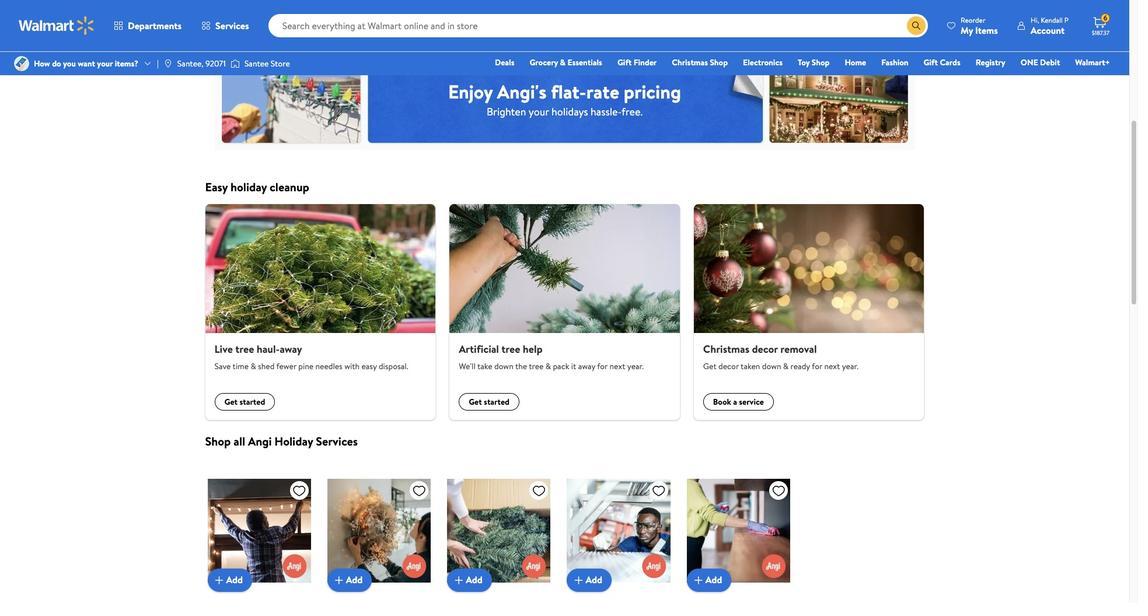 Task type: locate. For each thing, give the bounding box(es) containing it.
0 horizontal spatial add to cart image
[[212, 574, 226, 588]]

my
[[961, 24, 974, 37]]

1 vertical spatial your
[[529, 104, 549, 119]]

1 horizontal spatial get started
[[469, 397, 510, 408]]

away inside 'artificial tree help we'll take down the tree & pack it away for next year.'
[[579, 361, 596, 373]]

4 add from the left
[[586, 574, 603, 587]]

santee store
[[245, 58, 290, 69]]

gift left cards
[[924, 57, 939, 68]]

1 vertical spatial christmas
[[704, 342, 750, 357]]

one debit
[[1021, 57, 1061, 68]]

enjoy angi's flat-rate pricing brighten your holidays hassle-free.
[[449, 79, 682, 119]]

2 for from the left
[[812, 361, 823, 373]]

2 horizontal spatial tree
[[529, 361, 544, 373]]

1 horizontal spatial next
[[825, 361, 841, 373]]

1 gift from the left
[[618, 57, 632, 68]]

1 get started from the left
[[225, 397, 265, 408]]

 image
[[231, 58, 240, 70]]

0 horizontal spatial get
[[225, 397, 238, 408]]

1 for from the left
[[598, 361, 608, 373]]

0 horizontal spatial services
[[216, 19, 249, 32]]

 image left how
[[14, 56, 29, 71]]

removal
[[781, 342, 817, 357]]

add to favorites list, shelving storage installation image
[[652, 484, 666, 499]]

1 horizontal spatial down
[[763, 361, 782, 373]]

& right "grocery"
[[560, 57, 566, 68]]

2 add from the left
[[346, 574, 363, 587]]

down right 'taken'
[[763, 361, 782, 373]]

2 add button from the left
[[328, 569, 372, 593]]

1 down from the left
[[495, 361, 514, 373]]

cards
[[941, 57, 961, 68]]

get
[[704, 361, 717, 373], [225, 397, 238, 408], [469, 397, 482, 408]]

Walmart Site-Wide search field
[[268, 14, 929, 37]]

2 horizontal spatial add to cart image
[[692, 574, 706, 588]]

decor up 'taken'
[[753, 342, 779, 357]]

1 horizontal spatial gift
[[924, 57, 939, 68]]

santee
[[245, 58, 269, 69]]

decor
[[753, 342, 779, 357], [719, 361, 739, 373]]

decor left 'taken'
[[719, 361, 739, 373]]

list
[[198, 204, 932, 421]]

down inside christmas decor removal get decor taken down & ready for next year.
[[763, 361, 782, 373]]

for inside 'artificial tree help we'll take down the tree & pack it away for next year.'
[[598, 361, 608, 373]]

down
[[495, 361, 514, 373], [763, 361, 782, 373]]

2 gift from the left
[[924, 57, 939, 68]]

your right want
[[97, 58, 113, 69]]

grocery & essentials link
[[525, 56, 608, 69]]

|
[[157, 58, 159, 69]]

get inside artificial tree help list item
[[469, 397, 482, 408]]

0 horizontal spatial away
[[280, 342, 302, 357]]

away right the it
[[579, 361, 596, 373]]

finder
[[634, 57, 657, 68]]

& left ready
[[784, 361, 789, 373]]

rate
[[587, 79, 620, 104]]

2 add to cart image from the left
[[452, 574, 466, 588]]

0 horizontal spatial next
[[610, 361, 626, 373]]

2 add to cart image from the left
[[572, 574, 586, 588]]

get started for away
[[225, 397, 265, 408]]

home link
[[840, 56, 872, 69]]

started down time
[[240, 397, 265, 408]]

next
[[610, 361, 626, 373], [825, 361, 841, 373]]

2 down from the left
[[763, 361, 782, 373]]

2 horizontal spatial shop
[[812, 57, 830, 68]]

departments button
[[104, 12, 192, 40]]

started
[[240, 397, 265, 408], [484, 397, 510, 408]]

get down save
[[225, 397, 238, 408]]

1 horizontal spatial decor
[[753, 342, 779, 357]]

1 horizontal spatial away
[[579, 361, 596, 373]]

add button
[[208, 569, 252, 593], [328, 569, 372, 593], [447, 569, 492, 593], [567, 569, 612, 593], [687, 569, 732, 593]]

artificial christmas tree disassembly image
[[447, 480, 551, 583]]

5 add from the left
[[706, 574, 723, 587]]

shop left "all"
[[205, 434, 231, 450]]

fewer
[[277, 361, 297, 373]]

christmas up 'taken'
[[704, 342, 750, 357]]

shop left electronics
[[710, 57, 728, 68]]

add to favorites list, christmas light removal (up to 150 ft) image
[[293, 484, 307, 499]]

deals link
[[490, 56, 520, 69]]

christmas right finder
[[672, 57, 708, 68]]

shop
[[710, 57, 728, 68], [812, 57, 830, 68], [205, 434, 231, 450]]

 image right | on the left top of the page
[[163, 59, 173, 68]]

1 horizontal spatial services
[[316, 434, 358, 450]]

0 horizontal spatial get started
[[225, 397, 265, 408]]

tree inside live tree haul-away save time & shed fewer pine needles with easy disposal.
[[236, 342, 254, 357]]

pine
[[299, 361, 314, 373]]

your left holidays
[[529, 104, 549, 119]]

0 horizontal spatial add to cart image
[[332, 574, 346, 588]]

services inside services popup button
[[216, 19, 249, 32]]

hi,
[[1031, 15, 1040, 25]]

get up book
[[704, 361, 717, 373]]

tree right "the"
[[529, 361, 544, 373]]

2 horizontal spatial get
[[704, 361, 717, 373]]

0 horizontal spatial started
[[240, 397, 265, 408]]

get started down take
[[469, 397, 510, 408]]

0 vertical spatial services
[[216, 19, 249, 32]]

6
[[1104, 13, 1108, 23]]

departments
[[128, 19, 182, 32]]

1 started from the left
[[240, 397, 265, 408]]

for right the it
[[598, 361, 608, 373]]

services up 92071
[[216, 19, 249, 32]]

add to favorites list, christmas decor removal service (2 hours) image
[[412, 484, 426, 499]]

tree for haul-
[[236, 342, 254, 357]]

& left pack
[[546, 361, 551, 373]]

you
[[63, 58, 76, 69]]

1 horizontal spatial for
[[812, 361, 823, 373]]

1 add button from the left
[[208, 569, 252, 593]]

home cleaning (1 bedroom) image
[[687, 480, 791, 583]]

1 horizontal spatial  image
[[163, 59, 173, 68]]

save
[[215, 361, 231, 373]]

tree for help
[[502, 342, 521, 357]]

1 vertical spatial decor
[[719, 361, 739, 373]]

6 $187.37
[[1093, 13, 1110, 37]]

add to cart image
[[332, 574, 346, 588], [452, 574, 466, 588], [692, 574, 706, 588]]

get started inside live tree haul-away list item
[[225, 397, 265, 408]]

hassle-
[[591, 104, 622, 119]]

get started inside artificial tree help list item
[[469, 397, 510, 408]]

gift cards
[[924, 57, 961, 68]]

enjoy
[[449, 79, 493, 104]]

pack
[[553, 361, 570, 373]]

next right ready
[[825, 361, 841, 373]]

1 vertical spatial away
[[579, 361, 596, 373]]

account
[[1031, 24, 1065, 37]]

1 horizontal spatial add to cart image
[[452, 574, 466, 588]]

essentials
[[568, 57, 603, 68]]

2 get started from the left
[[469, 397, 510, 408]]

easy
[[205, 179, 228, 195]]

get started down time
[[225, 397, 265, 408]]

started inside artificial tree help list item
[[484, 397, 510, 408]]

add button for shelving storage installation image
[[567, 569, 612, 593]]

add to favorites list, artificial christmas tree disassembly image
[[532, 484, 546, 499]]

away up fewer
[[280, 342, 302, 357]]

it
[[572, 361, 577, 373]]

list containing live tree haul-away
[[198, 204, 932, 421]]

0 horizontal spatial year.
[[628, 361, 644, 373]]

1 horizontal spatial your
[[529, 104, 549, 119]]

get started
[[225, 397, 265, 408], [469, 397, 510, 408]]

down left "the"
[[495, 361, 514, 373]]

started for we'll
[[484, 397, 510, 408]]

shop right toy
[[812, 57, 830, 68]]

4 add button from the left
[[567, 569, 612, 593]]

fashion
[[882, 57, 909, 68]]

services right holiday
[[316, 434, 358, 450]]

add for home cleaning (1 bedroom) image
[[706, 574, 723, 587]]

items?
[[115, 58, 138, 69]]

year.
[[628, 361, 644, 373], [843, 361, 859, 373]]

electronics
[[744, 57, 783, 68]]

2 started from the left
[[484, 397, 510, 408]]

get inside christmas decor removal get decor taken down & ready for next year.
[[704, 361, 717, 373]]

free.
[[622, 104, 643, 119]]

0 horizontal spatial down
[[495, 361, 514, 373]]

1 horizontal spatial year.
[[843, 361, 859, 373]]

&
[[560, 57, 566, 68], [251, 361, 256, 373], [546, 361, 551, 373], [784, 361, 789, 373]]

enjoy angi's flat-rate pricing. brighten your holidays hassle-free image
[[215, 51, 916, 151]]

1 horizontal spatial tree
[[502, 342, 521, 357]]

toy
[[798, 57, 810, 68]]

services
[[216, 19, 249, 32], [316, 434, 358, 450]]

0 vertical spatial christmas
[[672, 57, 708, 68]]

get inside live tree haul-away list item
[[225, 397, 238, 408]]

2 year. from the left
[[843, 361, 859, 373]]

3 add button from the left
[[447, 569, 492, 593]]

gift
[[618, 57, 632, 68], [924, 57, 939, 68]]

your
[[97, 58, 113, 69], [529, 104, 549, 119]]

1 add to cart image from the left
[[212, 574, 226, 588]]

needles
[[316, 361, 343, 373]]

0 horizontal spatial gift
[[618, 57, 632, 68]]

cleanup
[[270, 179, 309, 195]]

gift left finder
[[618, 57, 632, 68]]

0 horizontal spatial  image
[[14, 56, 29, 71]]

1 horizontal spatial started
[[484, 397, 510, 408]]

& right time
[[251, 361, 256, 373]]

holidays
[[552, 104, 589, 119]]

add to cart image
[[212, 574, 226, 588], [572, 574, 586, 588]]

started down take
[[484, 397, 510, 408]]

5 add button from the left
[[687, 569, 732, 593]]

debit
[[1041, 57, 1061, 68]]

1 year. from the left
[[628, 361, 644, 373]]

1 horizontal spatial add to cart image
[[572, 574, 586, 588]]

3 add to cart image from the left
[[692, 574, 706, 588]]

electronics link
[[738, 56, 788, 69]]

1 horizontal spatial shop
[[710, 57, 728, 68]]

services button
[[192, 12, 259, 40]]

1 add from the left
[[226, 574, 243, 587]]

how do you want your items?
[[34, 58, 138, 69]]

christmas decor removal service (2 hours) image
[[328, 480, 431, 583]]

for right ready
[[812, 361, 823, 373]]

 image
[[14, 56, 29, 71], [163, 59, 173, 68]]

next inside 'artificial tree help we'll take down the tree & pack it away for next year.'
[[610, 361, 626, 373]]

artificial tree help list item
[[443, 204, 687, 421]]

0 vertical spatial away
[[280, 342, 302, 357]]

pricing
[[624, 79, 682, 104]]

1 next from the left
[[610, 361, 626, 373]]

0 horizontal spatial tree
[[236, 342, 254, 357]]

toy shop link
[[793, 56, 835, 69]]

add button for christmas decor removal service (2 hours) image
[[328, 569, 372, 593]]

0 horizontal spatial for
[[598, 361, 608, 373]]

1 vertical spatial services
[[316, 434, 358, 450]]

started inside live tree haul-away list item
[[240, 397, 265, 408]]

christmas decor removal list item
[[687, 204, 932, 421]]

live tree haul-away list item
[[198, 204, 443, 421]]

add
[[226, 574, 243, 587], [346, 574, 363, 587], [466, 574, 483, 587], [586, 574, 603, 587], [706, 574, 723, 587]]

tree up time
[[236, 342, 254, 357]]

next right the it
[[610, 361, 626, 373]]

walmart image
[[19, 16, 95, 35]]

deals
[[495, 57, 515, 68]]

tree up "the"
[[502, 342, 521, 357]]

add button for the artificial christmas tree disassembly image
[[447, 569, 492, 593]]

0 vertical spatial your
[[97, 58, 113, 69]]

1 add to cart image from the left
[[332, 574, 346, 588]]

2 next from the left
[[825, 361, 841, 373]]

get down we'll
[[469, 397, 482, 408]]

christmas
[[672, 57, 708, 68], [704, 342, 750, 357]]

a
[[734, 397, 738, 408]]

3 add from the left
[[466, 574, 483, 587]]

christmas inside christmas decor removal get decor taken down & ready for next year.
[[704, 342, 750, 357]]

1 horizontal spatial get
[[469, 397, 482, 408]]

items
[[976, 24, 999, 37]]



Task type: describe. For each thing, give the bounding box(es) containing it.
artificial tree help we'll take down the tree & pack it away for next year.
[[459, 342, 644, 373]]

add for christmas light removal (up to 150 ft) image
[[226, 574, 243, 587]]

gift cards link
[[919, 56, 966, 69]]

grocery & essentials
[[530, 57, 603, 68]]

add for shelving storage installation image
[[586, 574, 603, 587]]

help
[[523, 342, 543, 357]]

disposal.
[[379, 361, 409, 373]]

year. inside christmas decor removal get decor taken down & ready for next year.
[[843, 361, 859, 373]]

christmas shop link
[[667, 56, 734, 69]]

add to cart image for christmas decor removal service (2 hours) image
[[332, 574, 346, 588]]

angi
[[248, 434, 272, 450]]

0 vertical spatial decor
[[753, 342, 779, 357]]

christmas for decor
[[704, 342, 750, 357]]

& inside live tree haul-away save time & shed fewer pine needles with easy disposal.
[[251, 361, 256, 373]]

we'll
[[459, 361, 476, 373]]

p
[[1065, 15, 1069, 25]]

christmas shop
[[672, 57, 728, 68]]

walmart+ link
[[1071, 56, 1116, 69]]

next inside christmas decor removal get decor taken down & ready for next year.
[[825, 361, 841, 373]]

book a service
[[714, 397, 765, 408]]

0 horizontal spatial shop
[[205, 434, 231, 450]]

live tree haul-away save time & shed fewer pine needles with easy disposal.
[[215, 342, 409, 373]]

add to cart image for christmas light removal (up to 150 ft) image
[[212, 574, 226, 588]]

add button for christmas light removal (up to 150 ft) image
[[208, 569, 252, 593]]

easy
[[362, 361, 377, 373]]

for inside christmas decor removal get decor taken down & ready for next year.
[[812, 361, 823, 373]]

flat-
[[551, 79, 587, 104]]

hi, kendall p account
[[1031, 15, 1069, 37]]

& inside 'artificial tree help we'll take down the tree & pack it away for next year.'
[[546, 361, 551, 373]]

store
[[271, 58, 290, 69]]

add to cart image for home cleaning (1 bedroom) image
[[692, 574, 706, 588]]

haul-
[[257, 342, 280, 357]]

gift for gift finder
[[618, 57, 632, 68]]

brighten
[[487, 104, 527, 119]]

christmas decor removal get decor taken down & ready for next year.
[[704, 342, 859, 373]]

registry link
[[971, 56, 1011, 69]]

shelving storage installation image
[[567, 480, 671, 583]]

santee, 92071
[[177, 58, 226, 69]]

your inside the enjoy angi's flat-rate pricing brighten your holidays hassle-free.
[[529, 104, 549, 119]]

artificial
[[459, 342, 499, 357]]

holiday
[[275, 434, 313, 450]]

reorder my items
[[961, 15, 999, 37]]

search icon image
[[912, 21, 922, 30]]

christmas for shop
[[672, 57, 708, 68]]

holiday
[[231, 179, 267, 195]]

get for we'll
[[469, 397, 482, 408]]

easy holiday cleanup
[[205, 179, 309, 195]]

0 horizontal spatial decor
[[719, 361, 739, 373]]

book
[[714, 397, 732, 408]]

registry
[[976, 57, 1006, 68]]

add for christmas decor removal service (2 hours) image
[[346, 574, 363, 587]]

do
[[52, 58, 61, 69]]

the
[[516, 361, 527, 373]]

 image for how do you want your items?
[[14, 56, 29, 71]]

take
[[478, 361, 493, 373]]

get for away
[[225, 397, 238, 408]]

gift finder
[[618, 57, 657, 68]]

christmas light removal (up to 150 ft) image
[[208, 480, 311, 583]]

angi's
[[497, 79, 547, 104]]

walmart+
[[1076, 57, 1111, 68]]

shop for christmas shop
[[710, 57, 728, 68]]

want
[[78, 58, 95, 69]]

started for away
[[240, 397, 265, 408]]

& inside christmas decor removal get decor taken down & ready for next year.
[[784, 361, 789, 373]]

one debit link
[[1016, 56, 1066, 69]]

year. inside 'artificial tree help we'll take down the tree & pack it away for next year.'
[[628, 361, 644, 373]]

all
[[234, 434, 245, 450]]

shop all angi holiday services
[[205, 434, 358, 450]]

service
[[740, 397, 765, 408]]

Search search field
[[268, 14, 929, 37]]

taken
[[741, 361, 761, 373]]

with
[[345, 361, 360, 373]]

add to cart image for the artificial christmas tree disassembly image
[[452, 574, 466, 588]]

0 horizontal spatial your
[[97, 58, 113, 69]]

92071
[[206, 58, 226, 69]]

$187.37
[[1093, 29, 1110, 37]]

add for the artificial christmas tree disassembly image
[[466, 574, 483, 587]]

ready
[[791, 361, 811, 373]]

down inside 'artificial tree help we'll take down the tree & pack it away for next year.'
[[495, 361, 514, 373]]

away inside live tree haul-away save time & shed fewer pine needles with easy disposal.
[[280, 342, 302, 357]]

santee,
[[177, 58, 204, 69]]

grocery
[[530, 57, 558, 68]]

how
[[34, 58, 50, 69]]

fashion link
[[877, 56, 914, 69]]

kendall
[[1042, 15, 1064, 25]]

add to favorites list, home cleaning (1 bedroom) image
[[772, 484, 786, 499]]

toy shop
[[798, 57, 830, 68]]

live
[[215, 342, 233, 357]]

home
[[845, 57, 867, 68]]

add button for home cleaning (1 bedroom) image
[[687, 569, 732, 593]]

time
[[233, 361, 249, 373]]

shed
[[258, 361, 275, 373]]

 image for santee, 92071
[[163, 59, 173, 68]]

add to cart image for shelving storage installation image
[[572, 574, 586, 588]]

shop for toy shop
[[812, 57, 830, 68]]

get started for we'll
[[469, 397, 510, 408]]

gift finder link
[[613, 56, 662, 69]]

gift for gift cards
[[924, 57, 939, 68]]

reorder
[[961, 15, 986, 25]]



Task type: vqa. For each thing, say whether or not it's contained in the screenshot.
the left PAGE.
no



